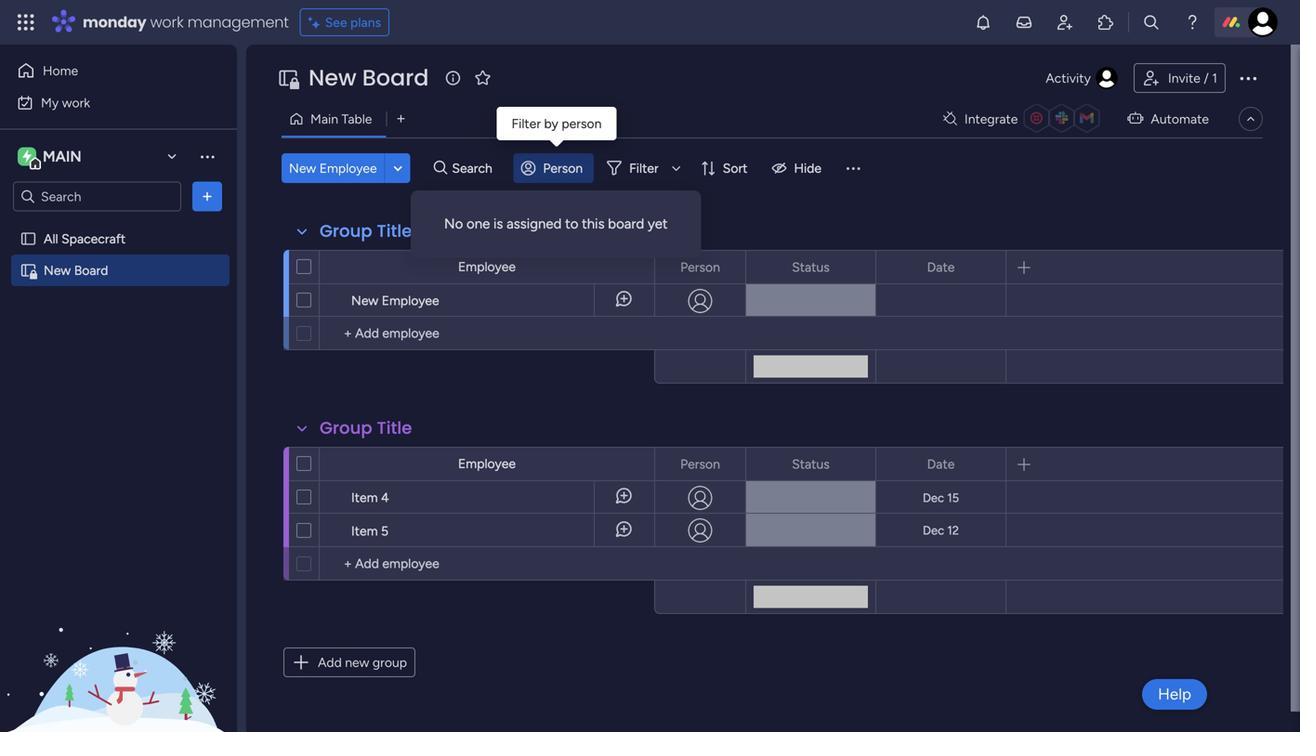 Task type: describe. For each thing, give the bounding box(es) containing it.
item for item 5
[[351, 523, 378, 539]]

see
[[325, 14, 347, 30]]

filter for filter
[[629, 160, 659, 176]]

noah lott image
[[1248, 7, 1278, 37]]

hide button
[[765, 153, 833, 183]]

filter button
[[600, 153, 688, 183]]

new employee button
[[282, 153, 385, 183]]

list box containing all spacecraft
[[0, 219, 237, 537]]

main button
[[13, 141, 185, 172]]

see plans button
[[300, 8, 390, 36]]

invite / 1
[[1168, 70, 1218, 86]]

one
[[467, 216, 490, 232]]

by
[[544, 116, 559, 132]]

home button
[[11, 56, 200, 86]]

lottie animation element
[[0, 545, 237, 732]]

filter by person
[[512, 116, 602, 132]]

person button
[[513, 153, 594, 183]]

person
[[562, 116, 602, 132]]

status for 2nd status field from the top of the page
[[792, 456, 830, 472]]

my work
[[41, 95, 90, 111]]

work for monday
[[150, 12, 184, 33]]

integrate
[[965, 111, 1018, 127]]

group for status
[[320, 416, 372, 440]]

date for person
[[927, 259, 955, 275]]

1 horizontal spatial new board
[[309, 62, 429, 93]]

+ Add employee text field
[[329, 323, 646, 345]]

2 vertical spatial person
[[681, 456, 720, 472]]

1 vertical spatial person
[[681, 259, 720, 275]]

add new group button
[[284, 648, 416, 678]]

15
[[947, 491, 959, 506]]

home
[[43, 63, 78, 79]]

all
[[44, 231, 58, 247]]

4
[[381, 490, 389, 506]]

board
[[608, 216, 644, 232]]

to
[[565, 216, 579, 232]]

1 horizontal spatial options image
[[719, 251, 732, 283]]

autopilot image
[[1128, 106, 1144, 130]]

new inside button
[[289, 160, 316, 176]]

dec for dec 15
[[923, 491, 944, 506]]

1 vertical spatial new employee
[[351, 293, 439, 309]]

help button
[[1143, 680, 1207, 710]]

item 4
[[351, 490, 389, 506]]

item for item 4
[[351, 490, 378, 506]]

my
[[41, 95, 59, 111]]

notifications image
[[974, 13, 993, 32]]

public board image
[[20, 230, 37, 248]]

automate
[[1151, 111, 1209, 127]]

0 horizontal spatial new board
[[44, 263, 108, 278]]

workspace image
[[18, 146, 36, 167]]

0 vertical spatial board
[[362, 62, 429, 93]]

date field for status
[[923, 454, 960, 475]]

show board description image
[[442, 69, 464, 87]]

add new group
[[318, 655, 407, 671]]

5
[[381, 523, 389, 539]]

1 status field from the top
[[788, 257, 835, 277]]

invite / 1 button
[[1134, 63, 1226, 93]]

dec 15
[[923, 491, 959, 506]]

table
[[342, 111, 372, 127]]

select product image
[[17, 13, 35, 32]]

sort button
[[693, 153, 759, 183]]

work for my
[[62, 95, 90, 111]]

private board image
[[20, 262, 37, 279]]

is
[[494, 216, 503, 232]]

main
[[43, 148, 82, 165]]

sort
[[723, 160, 748, 176]]

2 status field from the top
[[788, 454, 835, 475]]

dapulse integrations image
[[943, 112, 957, 126]]

1 person field from the top
[[676, 257, 725, 277]]

group title field for person
[[315, 219, 417, 244]]

activity
[[1046, 70, 1091, 86]]

spacecraft
[[61, 231, 126, 247]]

item 5
[[351, 523, 389, 539]]

angle down image
[[394, 161, 403, 175]]

2 person field from the top
[[676, 454, 725, 475]]

see plans
[[325, 14, 381, 30]]

plans
[[350, 14, 381, 30]]

collapse board header image
[[1244, 112, 1259, 126]]

invite members image
[[1056, 13, 1075, 32]]

filter for filter by person
[[512, 116, 541, 132]]



Task type: locate. For each thing, give the bounding box(es) containing it.
dec left the 15 on the right bottom of page
[[923, 491, 944, 506]]

status
[[792, 259, 830, 275], [792, 456, 830, 472]]

1 vertical spatial group title field
[[315, 416, 417, 441]]

0 vertical spatial group
[[320, 219, 372, 243]]

Group Title field
[[315, 219, 417, 244], [315, 416, 417, 441]]

monday work management
[[83, 12, 289, 33]]

main table button
[[282, 104, 386, 134]]

options image
[[719, 449, 732, 480]]

0 vertical spatial date
[[927, 259, 955, 275]]

work right "monday"
[[150, 12, 184, 33]]

new employee inside button
[[289, 160, 377, 176]]

filter
[[512, 116, 541, 132], [629, 160, 659, 176]]

help image
[[1183, 13, 1202, 32]]

new
[[345, 655, 369, 671]]

2 date field from the top
[[923, 454, 960, 475]]

1 vertical spatial person field
[[676, 454, 725, 475]]

1 status from the top
[[792, 259, 830, 275]]

2 vertical spatial options image
[[719, 251, 732, 283]]

title up 4
[[377, 416, 412, 440]]

New Board field
[[304, 62, 434, 93]]

work inside button
[[62, 95, 90, 111]]

my work button
[[11, 88, 200, 118]]

date
[[927, 259, 955, 275], [927, 456, 955, 472]]

group
[[320, 219, 372, 243], [320, 416, 372, 440]]

dec for dec 12
[[923, 523, 945, 538]]

filter left by
[[512, 116, 541, 132]]

main
[[310, 111, 338, 127]]

2 status from the top
[[792, 456, 830, 472]]

0 vertical spatial date field
[[923, 257, 960, 277]]

filter left arrow down icon
[[629, 160, 659, 176]]

1 item from the top
[[351, 490, 378, 506]]

main table
[[310, 111, 372, 127]]

board down spacecraft
[[74, 263, 108, 278]]

group title for status
[[320, 416, 412, 440]]

1 horizontal spatial filter
[[629, 160, 659, 176]]

2 title from the top
[[377, 416, 412, 440]]

0 vertical spatial dec
[[923, 491, 944, 506]]

this
[[582, 216, 605, 232]]

group title field up "item 4"
[[315, 416, 417, 441]]

1 vertical spatial board
[[74, 263, 108, 278]]

2 group from the top
[[320, 416, 372, 440]]

0 horizontal spatial options image
[[198, 187, 217, 206]]

+ Add employee text field
[[329, 553, 646, 575]]

management
[[188, 12, 289, 33]]

0 vertical spatial group title field
[[315, 219, 417, 244]]

yet
[[648, 216, 668, 232]]

0 vertical spatial title
[[377, 219, 412, 243]]

2 item from the top
[[351, 523, 378, 539]]

1 horizontal spatial board
[[362, 62, 429, 93]]

0 vertical spatial group title
[[320, 219, 412, 243]]

new
[[309, 62, 357, 93], [289, 160, 316, 176], [44, 263, 71, 278], [351, 293, 379, 309]]

1 vertical spatial item
[[351, 523, 378, 539]]

v2 search image
[[434, 158, 447, 179]]

1 group title field from the top
[[315, 219, 417, 244]]

1
[[1212, 70, 1218, 86]]

Search field
[[447, 155, 503, 181]]

group down "new employee" button
[[320, 219, 372, 243]]

no one is assigned to this board yet
[[444, 216, 668, 232]]

board up add view "image" on the left top
[[362, 62, 429, 93]]

group title field for status
[[315, 416, 417, 441]]

1 date field from the top
[[923, 257, 960, 277]]

title for status
[[377, 416, 412, 440]]

employee
[[320, 160, 377, 176], [458, 259, 516, 275], [382, 293, 439, 309], [458, 456, 516, 472]]

1 vertical spatial group
[[320, 416, 372, 440]]

all spacecraft
[[44, 231, 126, 247]]

1 vertical spatial date field
[[923, 454, 960, 475]]

1 vertical spatial new board
[[44, 263, 108, 278]]

2 group title field from the top
[[315, 416, 417, 441]]

group title field down angle down "image"
[[315, 219, 417, 244]]

person inside popup button
[[543, 160, 583, 176]]

add view image
[[397, 112, 405, 126]]

new board down all spacecraft
[[44, 263, 108, 278]]

board
[[362, 62, 429, 93], [74, 263, 108, 278]]

list box
[[0, 219, 237, 537]]

options image
[[1237, 67, 1260, 89], [198, 187, 217, 206], [719, 251, 732, 283]]

workspace options image
[[198, 147, 217, 166]]

0 horizontal spatial board
[[74, 263, 108, 278]]

hide
[[794, 160, 822, 176]]

1 date from the top
[[927, 259, 955, 275]]

1 vertical spatial title
[[377, 416, 412, 440]]

1 vertical spatial status
[[792, 456, 830, 472]]

invite
[[1168, 70, 1201, 86]]

no
[[444, 216, 463, 232]]

2 horizontal spatial options image
[[1237, 67, 1260, 89]]

2 group title from the top
[[320, 416, 412, 440]]

dec
[[923, 491, 944, 506], [923, 523, 945, 538]]

add to favorites image
[[474, 68, 492, 87]]

0 vertical spatial status
[[792, 259, 830, 275]]

lottie animation image
[[0, 545, 237, 732]]

title left no at the left
[[377, 219, 412, 243]]

group
[[373, 655, 407, 671]]

assigned
[[507, 216, 562, 232]]

0 horizontal spatial work
[[62, 95, 90, 111]]

option
[[0, 222, 237, 226]]

dec 12
[[923, 523, 959, 538]]

arrow down image
[[665, 157, 688, 179]]

title
[[377, 219, 412, 243], [377, 416, 412, 440]]

search everything image
[[1142, 13, 1161, 32]]

date for status
[[927, 456, 955, 472]]

Status field
[[788, 257, 835, 277], [788, 454, 835, 475]]

add
[[318, 655, 342, 671]]

work right my
[[62, 95, 90, 111]]

private board image
[[277, 67, 299, 89]]

dec left 12
[[923, 523, 945, 538]]

/
[[1204, 70, 1209, 86]]

1 vertical spatial group title
[[320, 416, 412, 440]]

1 vertical spatial date
[[927, 456, 955, 472]]

group up "item 4"
[[320, 416, 372, 440]]

work
[[150, 12, 184, 33], [62, 95, 90, 111]]

monday
[[83, 12, 146, 33]]

1 horizontal spatial work
[[150, 12, 184, 33]]

0 vertical spatial person field
[[676, 257, 725, 277]]

Person field
[[676, 257, 725, 277], [676, 454, 725, 475]]

activity button
[[1039, 63, 1127, 93]]

item
[[351, 490, 378, 506], [351, 523, 378, 539]]

new board up table
[[309, 62, 429, 93]]

0 vertical spatial new board
[[309, 62, 429, 93]]

1 title from the top
[[377, 219, 412, 243]]

item left 5
[[351, 523, 378, 539]]

title for person
[[377, 219, 412, 243]]

workspace selection element
[[18, 145, 84, 170]]

new board
[[309, 62, 429, 93], [44, 263, 108, 278]]

12
[[948, 523, 959, 538]]

help
[[1158, 685, 1192, 704]]

workspace image
[[22, 146, 31, 167]]

0 vertical spatial options image
[[1237, 67, 1260, 89]]

1 vertical spatial options image
[[198, 187, 217, 206]]

status for second status field from the bottom
[[792, 259, 830, 275]]

0 vertical spatial work
[[150, 12, 184, 33]]

0 horizontal spatial filter
[[512, 116, 541, 132]]

0 vertical spatial status field
[[788, 257, 835, 277]]

0 vertical spatial item
[[351, 490, 378, 506]]

menu image
[[844, 159, 863, 178]]

0 vertical spatial person
[[543, 160, 583, 176]]

Search in workspace field
[[39, 186, 155, 207]]

new employee
[[289, 160, 377, 176], [351, 293, 439, 309]]

1 vertical spatial work
[[62, 95, 90, 111]]

0 vertical spatial filter
[[512, 116, 541, 132]]

1 vertical spatial status field
[[788, 454, 835, 475]]

group title down angle down "image"
[[320, 219, 412, 243]]

person
[[543, 160, 583, 176], [681, 259, 720, 275], [681, 456, 720, 472]]

employee inside button
[[320, 160, 377, 176]]

group title
[[320, 219, 412, 243], [320, 416, 412, 440]]

group title up "item 4"
[[320, 416, 412, 440]]

apps image
[[1097, 13, 1115, 32]]

group for person
[[320, 219, 372, 243]]

2 date from the top
[[927, 456, 955, 472]]

1 group title from the top
[[320, 219, 412, 243]]

Date field
[[923, 257, 960, 277], [923, 454, 960, 475]]

1 group from the top
[[320, 219, 372, 243]]

date field for person
[[923, 257, 960, 277]]

item left 4
[[351, 490, 378, 506]]

0 vertical spatial new employee
[[289, 160, 377, 176]]

1 vertical spatial filter
[[629, 160, 659, 176]]

1 vertical spatial dec
[[923, 523, 945, 538]]

filter inside popup button
[[629, 160, 659, 176]]

group title for person
[[320, 219, 412, 243]]

inbox image
[[1015, 13, 1034, 32]]



Task type: vqa. For each thing, say whether or not it's contained in the screenshot.
lottie animation element
yes



